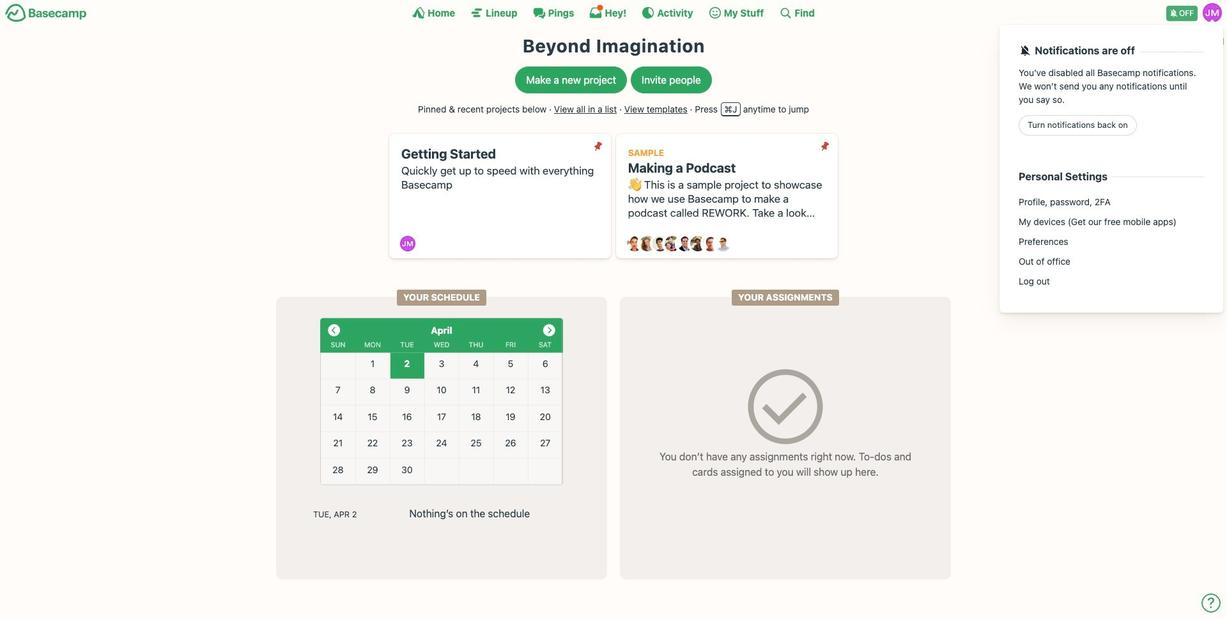 Task type: describe. For each thing, give the bounding box(es) containing it.
victor cooper image
[[716, 236, 731, 252]]

cheryl walters image
[[640, 236, 655, 252]]

main element
[[0, 0, 1228, 313]]

0 horizontal spatial jer mill image
[[401, 236, 416, 252]]

annie bryan image
[[627, 236, 643, 252]]

steve marsh image
[[703, 236, 718, 252]]

switch accounts image
[[5, 3, 87, 23]]



Task type: vqa. For each thing, say whether or not it's contained in the screenshot.
JARED DAVIS icon on the right top of the page
yes



Task type: locate. For each thing, give the bounding box(es) containing it.
keyboard shortcut: ⌘ + / image
[[780, 6, 793, 19]]

jared davis image
[[653, 236, 668, 252]]

jennifer young image
[[665, 236, 681, 252]]

jer mill image
[[1204, 3, 1223, 22], [401, 236, 416, 252]]

1 vertical spatial jer mill image
[[401, 236, 416, 252]]

0 vertical spatial jer mill image
[[1204, 3, 1223, 22]]

josh fiske image
[[678, 236, 693, 252]]

nicole katz image
[[690, 236, 706, 252]]

jer mill image inside main element
[[1204, 3, 1223, 22]]

1 horizontal spatial jer mill image
[[1204, 3, 1223, 22]]



